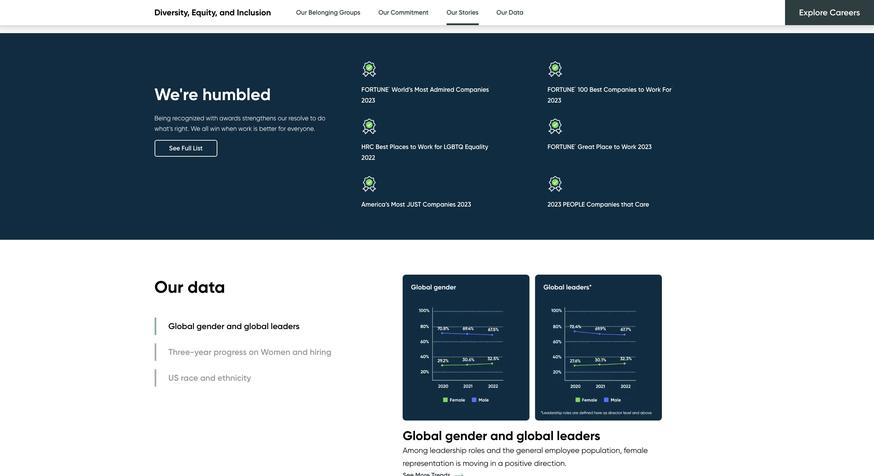 Task type: describe. For each thing, give the bounding box(es) containing it.
our commitment link
[[379, 0, 429, 25]]

to left "for"
[[639, 86, 645, 94]]

representation
[[403, 459, 454, 468]]

hrc
[[362, 143, 374, 151]]

progress
[[214, 347, 247, 357]]

us race and ethnicity link
[[154, 369, 333, 387]]

race
[[181, 373, 198, 383]]

world's
[[392, 86, 413, 94]]

2022
[[362, 154, 375, 162]]

and for diversity, equity, and inclusion
[[220, 7, 235, 18]]

our for our data
[[497, 9, 508, 16]]

our
[[278, 114, 287, 122]]

for inside hrc best places to work for lgbtq equality 2022
[[435, 143, 442, 151]]

awards
[[220, 114, 241, 122]]

1 horizontal spatial most
[[415, 86, 429, 94]]

us
[[168, 373, 179, 383]]

right.
[[175, 125, 189, 132]]

three-year progress on women and hiring
[[168, 347, 332, 357]]

full
[[182, 145, 192, 152]]

explore careers
[[800, 7, 861, 17]]

the
[[503, 446, 515, 455]]

work inside hrc best places to work for lgbtq equality 2022
[[418, 143, 433, 151]]

general
[[516, 446, 543, 455]]

certified ribbon icon image inside hrc best places to work for lgbtq equality 2022 link
[[362, 119, 377, 134]]

list
[[193, 145, 203, 152]]

diversity,
[[154, 7, 190, 18]]

recognized
[[172, 114, 204, 122]]

0 vertical spatial best
[[590, 86, 602, 94]]

and for us race and ethnicity
[[200, 373, 216, 383]]

data
[[509, 9, 524, 16]]

® for 100 best companies to work for
[[575, 86, 576, 88]]

leaders for global gender and global leaders among leadership roles and the general employee population, female representation is moving in a positive direction.
[[557, 428, 601, 443]]

our belonging groups link
[[296, 0, 361, 25]]

moving
[[463, 459, 489, 468]]

roles
[[469, 446, 485, 455]]

year
[[194, 347, 212, 357]]

a graph shows the increase of female employees and leaders within servicenow. image
[[403, 268, 662, 428]]

our commitment
[[379, 9, 429, 16]]

ethnicity
[[218, 373, 251, 383]]

leadership
[[430, 446, 467, 455]]

hrc best places to work for lgbtq equality 2022 link
[[362, 119, 520, 165]]

work
[[238, 125, 252, 132]]

for
[[663, 86, 672, 94]]

everyone.
[[288, 125, 315, 132]]

being
[[154, 114, 171, 122]]

our data link
[[497, 0, 524, 25]]

stories
[[459, 9, 479, 16]]

see
[[169, 145, 180, 152]]

our for our data
[[154, 277, 183, 298]]

our data
[[497, 9, 524, 16]]

care
[[635, 201, 650, 208]]

a
[[498, 459, 503, 468]]

2023 people companies that care link
[[548, 176, 706, 212]]

on
[[249, 347, 259, 357]]

strengthens
[[242, 114, 276, 122]]

and for global gender and global leaders
[[227, 321, 242, 331]]

gender for global gender and global leaders among leadership roles and the general employee population, female representation is moving in a positive direction.
[[445, 428, 487, 443]]

for inside "being recognized with awards strengthens our resolve to do what's right. we all win when work is better for everyone."
[[278, 125, 286, 132]]

fortune ® 100 best companies to work for ™
[[548, 86, 673, 94]]

is inside global gender and global leaders among leadership roles and the general employee population, female representation is moving in a positive direction.
[[456, 459, 461, 468]]

and for global gender and global leaders among leadership roles and the general employee population, female representation is moving in a positive direction.
[[491, 428, 514, 443]]

® for world's most admired companies
[[389, 86, 390, 88]]

win
[[210, 125, 220, 132]]

our for our belonging groups
[[296, 9, 307, 16]]

hiring
[[310, 347, 332, 357]]

america's
[[362, 201, 390, 208]]

to right place
[[614, 143, 620, 151]]

data
[[188, 277, 225, 298]]

when
[[221, 125, 237, 132]]

fortune for world's most admired companies
[[362, 86, 389, 94]]

places
[[390, 143, 409, 151]]

inclusion
[[237, 7, 271, 18]]

explore careers link
[[786, 0, 875, 25]]

three-year progress on women and hiring link
[[154, 343, 333, 361]]

equity,
[[192, 7, 218, 18]]

just
[[407, 201, 421, 208]]

hrc best places to work for lgbtq equality 2022
[[362, 143, 489, 162]]

we're
[[154, 84, 198, 105]]

population,
[[582, 446, 622, 455]]

three-
[[168, 347, 194, 357]]

among
[[403, 446, 428, 455]]

fortune ® world's most admired companies ™
[[362, 86, 490, 94]]

that
[[622, 201, 634, 208]]

100
[[578, 86, 588, 94]]



Task type: vqa. For each thing, say whether or not it's contained in the screenshot.
Commitment
yes



Task type: locate. For each thing, give the bounding box(es) containing it.
humbled
[[203, 84, 271, 105]]

® left world's
[[389, 86, 390, 88]]

1 vertical spatial gender
[[445, 428, 487, 443]]

global gender and global leaders among leadership roles and the general employee population, female representation is moving in a positive direction.
[[403, 428, 648, 468]]

™ inside fortune ® world's most admired companies ™
[[489, 86, 490, 88]]

1 horizontal spatial leaders
[[557, 428, 601, 443]]

see full list
[[169, 145, 203, 152]]

™ inside "fortune ® 100 best companies to work for ™"
[[672, 86, 673, 88]]

® inside fortune ® great place to work 2023
[[575, 144, 576, 146]]

most
[[415, 86, 429, 94], [391, 201, 405, 208]]

and up the
[[491, 428, 514, 443]]

most right world's
[[415, 86, 429, 94]]

0 vertical spatial most
[[415, 86, 429, 94]]

1 horizontal spatial for
[[435, 143, 442, 151]]

1 horizontal spatial work
[[622, 143, 637, 151]]

leaders inside global gender and global leaders among leadership roles and the general employee population, female representation is moving in a positive direction.
[[557, 428, 601, 443]]

groups
[[340, 9, 361, 16]]

to
[[639, 86, 645, 94], [310, 114, 316, 122], [410, 143, 416, 151], [614, 143, 620, 151]]

what's
[[154, 125, 173, 132]]

to inside "being recognized with awards strengthens our resolve to do what's right. we all win when work is better for everyone."
[[310, 114, 316, 122]]

leaders for global gender and global leaders
[[271, 321, 300, 331]]

gender up roles at right bottom
[[445, 428, 487, 443]]

0 horizontal spatial leaders
[[271, 321, 300, 331]]

1 vertical spatial is
[[456, 459, 461, 468]]

1 horizontal spatial gender
[[445, 428, 487, 443]]

fortune left "100"
[[548, 86, 575, 94]]

our stories link
[[447, 0, 479, 27]]

best right "100"
[[590, 86, 602, 94]]

fortune left great
[[548, 143, 575, 151]]

global inside global gender and global leaders among leadership roles and the general employee population, female representation is moving in a positive direction.
[[403, 428, 442, 443]]

0 vertical spatial global
[[244, 321, 269, 331]]

gender for global gender and global leaders
[[197, 321, 225, 331]]

0 vertical spatial leaders
[[271, 321, 300, 331]]

lgbtq
[[444, 143, 464, 151]]

explore
[[800, 7, 828, 17]]

is inside "being recognized with awards strengthens our resolve to do what's right. we all win when work is better for everyone."
[[254, 125, 258, 132]]

to left the do
[[310, 114, 316, 122]]

0 horizontal spatial best
[[376, 143, 388, 151]]

work right "places"
[[418, 143, 433, 151]]

2 ™ from the left
[[672, 86, 673, 88]]

fortune
[[362, 86, 389, 94], [548, 86, 575, 94], [548, 143, 575, 151]]

gender up year
[[197, 321, 225, 331]]

0 vertical spatial is
[[254, 125, 258, 132]]

global gender and global leaders
[[168, 321, 300, 331]]

and right race at the left
[[200, 373, 216, 383]]

2 horizontal spatial work
[[646, 86, 661, 94]]

our for our stories
[[447, 9, 458, 16]]

great
[[578, 143, 595, 151]]

1 vertical spatial most
[[391, 201, 405, 208]]

we're humbled
[[154, 84, 271, 105]]

global inside global gender and global leaders among leadership roles and the general employee population, female representation is moving in a positive direction.
[[517, 428, 554, 443]]

1 horizontal spatial global
[[403, 428, 442, 443]]

global for global gender and global leaders among leadership roles and the general employee population, female representation is moving in a positive direction.
[[517, 428, 554, 443]]

for left lgbtq
[[435, 143, 442, 151]]

1 horizontal spatial is
[[456, 459, 461, 468]]

1 vertical spatial global
[[403, 428, 442, 443]]

0 horizontal spatial global
[[244, 321, 269, 331]]

equality
[[465, 143, 489, 151]]

place
[[597, 143, 613, 151]]

we
[[191, 125, 200, 132]]

positive
[[505, 459, 532, 468]]

belonging
[[309, 9, 338, 16]]

1 vertical spatial global
[[517, 428, 554, 443]]

gender inside global gender and global leaders among leadership roles and the general employee population, female representation is moving in a positive direction.
[[445, 428, 487, 443]]

global gender and global leaders link
[[154, 318, 333, 335]]

0 horizontal spatial most
[[391, 201, 405, 208]]

our
[[296, 9, 307, 16], [379, 9, 389, 16], [447, 9, 458, 16], [497, 9, 508, 16], [154, 277, 183, 298]]

all
[[202, 125, 209, 132]]

most left the just
[[391, 201, 405, 208]]

global
[[168, 321, 195, 331], [403, 428, 442, 443]]

employee
[[545, 446, 580, 455]]

work
[[646, 86, 661, 94], [418, 143, 433, 151], [622, 143, 637, 151]]

female
[[624, 446, 648, 455]]

is down leadership
[[456, 459, 461, 468]]

our belonging groups
[[296, 9, 361, 16]]

is right work
[[254, 125, 258, 132]]

being recognized with awards strengthens our resolve to do what's right. we all win when work is better for everyone.
[[154, 114, 326, 132]]

0 vertical spatial gender
[[197, 321, 225, 331]]

® left "100"
[[575, 86, 576, 88]]

best
[[590, 86, 602, 94], [376, 143, 388, 151]]

fortune for 100 best companies to work for
[[548, 86, 575, 94]]

for
[[278, 125, 286, 132], [435, 143, 442, 151]]

global for global gender and global leaders among leadership roles and the general employee population, female representation is moving in a positive direction.
[[403, 428, 442, 443]]

global up "general"
[[517, 428, 554, 443]]

commitment
[[391, 9, 429, 16]]

in
[[491, 459, 497, 468]]

work right place
[[622, 143, 637, 151]]

with
[[206, 114, 218, 122]]

to right "places"
[[410, 143, 416, 151]]

certified ribbon icon image inside the 2023 people companies that care link
[[548, 176, 564, 192]]

leaders
[[271, 321, 300, 331], [557, 428, 601, 443]]

best inside hrc best places to work for lgbtq equality 2022
[[376, 143, 388, 151]]

2023 inside the 2023 people companies that care link
[[548, 201, 562, 208]]

our for our commitment
[[379, 9, 389, 16]]

® inside "fortune ® 100 best companies to work for ™"
[[575, 86, 576, 88]]

0 horizontal spatial gender
[[197, 321, 225, 331]]

0 horizontal spatial work
[[418, 143, 433, 151]]

america's most just companies 2023 link
[[362, 176, 520, 212]]

careers
[[830, 7, 861, 17]]

and up in
[[487, 446, 501, 455]]

global for global gender and global leaders
[[244, 321, 269, 331]]

and right the equity,
[[220, 7, 235, 18]]

work left "for"
[[646, 86, 661, 94]]

®
[[389, 86, 390, 88], [575, 86, 576, 88], [575, 144, 576, 146]]

better
[[259, 125, 277, 132]]

our stories
[[447, 9, 479, 16]]

our data
[[154, 277, 225, 298]]

do
[[318, 114, 326, 122]]

0 vertical spatial global
[[168, 321, 195, 331]]

us race and ethnicity
[[168, 373, 251, 383]]

0 horizontal spatial ™
[[489, 86, 490, 88]]

1 horizontal spatial ™
[[672, 86, 673, 88]]

is
[[254, 125, 258, 132], [456, 459, 461, 468]]

™
[[489, 86, 490, 88], [672, 86, 673, 88]]

1 vertical spatial leaders
[[557, 428, 601, 443]]

0 horizontal spatial for
[[278, 125, 286, 132]]

fortune ® great place to work 2023
[[548, 143, 652, 151]]

companies
[[456, 86, 489, 94], [604, 86, 637, 94], [423, 201, 456, 208], [587, 201, 620, 208]]

to inside hrc best places to work for lgbtq equality 2022
[[410, 143, 416, 151]]

global up among
[[403, 428, 442, 443]]

admired
[[430, 86, 455, 94]]

0 vertical spatial for
[[278, 125, 286, 132]]

see full list link
[[154, 140, 217, 157]]

fortune left world's
[[362, 86, 389, 94]]

2023
[[362, 97, 375, 104], [548, 97, 562, 104], [638, 143, 652, 151], [458, 201, 471, 208], [548, 201, 562, 208]]

leaders up employee
[[557, 428, 601, 443]]

0 horizontal spatial is
[[254, 125, 258, 132]]

direction.
[[534, 459, 567, 468]]

best right hrc
[[376, 143, 388, 151]]

global for global gender and global leaders
[[168, 321, 195, 331]]

® left great
[[575, 144, 576, 146]]

and up progress
[[227, 321, 242, 331]]

and left the hiring
[[293, 347, 308, 357]]

women
[[261, 347, 290, 357]]

global up on on the left bottom of the page
[[244, 321, 269, 331]]

1 horizontal spatial global
[[517, 428, 554, 443]]

0 horizontal spatial global
[[168, 321, 195, 331]]

resolve
[[289, 114, 309, 122]]

america's most just companies 2023
[[362, 201, 471, 208]]

1 vertical spatial for
[[435, 143, 442, 151]]

for down our at the top
[[278, 125, 286, 132]]

gender
[[197, 321, 225, 331], [445, 428, 487, 443]]

2023 inside america's most just companies 2023 link
[[458, 201, 471, 208]]

® inside fortune ® world's most admired companies ™
[[389, 86, 390, 88]]

1 horizontal spatial best
[[590, 86, 602, 94]]

1 vertical spatial best
[[376, 143, 388, 151]]

global up three-
[[168, 321, 195, 331]]

people
[[563, 201, 585, 208]]

2023 people companies that care
[[548, 201, 650, 208]]

1 ™ from the left
[[489, 86, 490, 88]]

diversity, equity, and inclusion
[[154, 7, 271, 18]]

certified ribbon icon image inside america's most just companies 2023 link
[[362, 176, 377, 192]]

certified ribbon icon image
[[362, 61, 377, 77], [548, 61, 564, 77], [362, 119, 377, 134], [548, 119, 564, 134], [362, 176, 377, 192], [548, 176, 564, 192]]

leaders up "women"
[[271, 321, 300, 331]]



